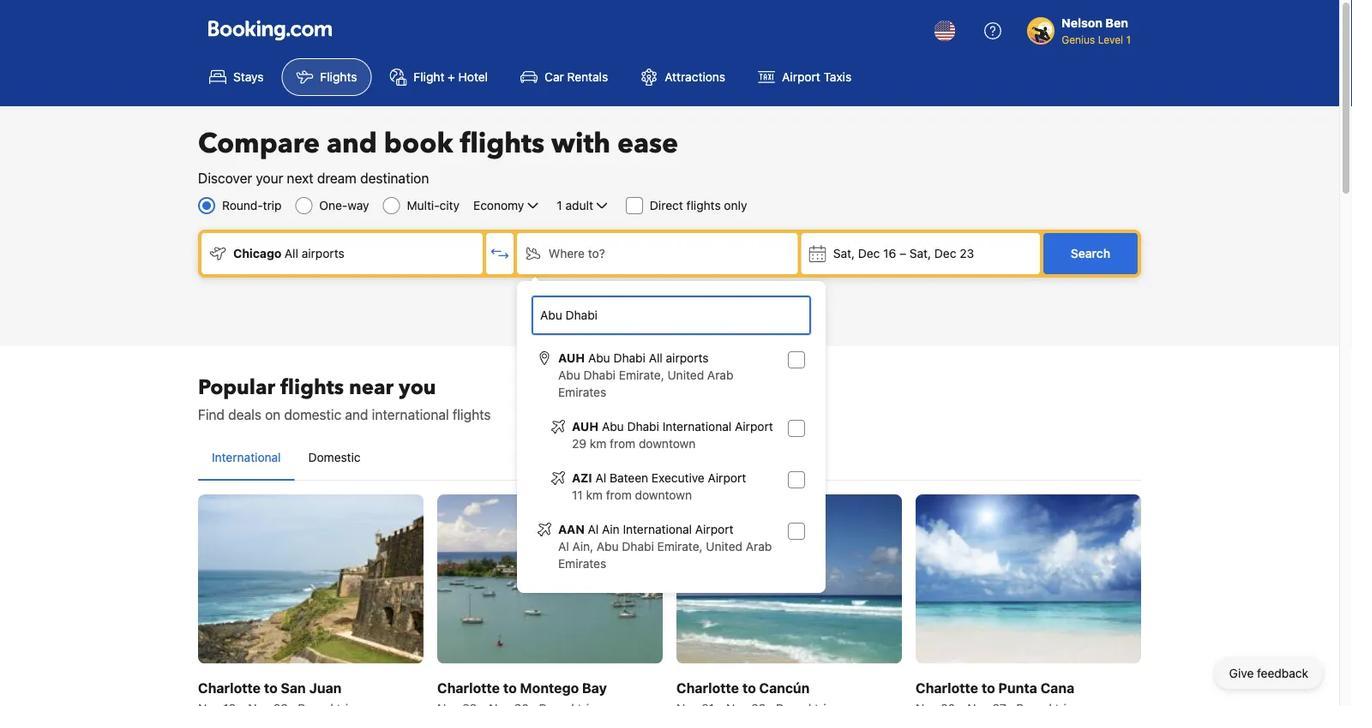 Task type: vqa. For each thing, say whether or not it's contained in the screenshot.
only
yes



Task type: describe. For each thing, give the bounding box(es) containing it.
san
[[281, 680, 306, 696]]

2 sat, from the left
[[910, 247, 932, 261]]

discover
[[198, 170, 252, 187]]

auh for abu
[[558, 351, 585, 365]]

sat, dec 16 – sat, dec 23 button
[[802, 233, 1040, 274]]

stays
[[233, 70, 264, 84]]

domestic
[[284, 407, 342, 423]]

charlotte to montego bay image
[[437, 495, 663, 664]]

sat, dec 16 – sat, dec 23
[[834, 247, 975, 261]]

international for 29 km from downtown
[[663, 420, 732, 434]]

way
[[348, 199, 369, 213]]

charlotte to punta cana link
[[916, 495, 1142, 707]]

rentals
[[567, 70, 608, 84]]

11
[[572, 489, 583, 503]]

where to? button
[[517, 233, 798, 274]]

aan
[[558, 523, 585, 537]]

ease
[[618, 125, 679, 163]]

search
[[1071, 247, 1111, 261]]

attractions link
[[626, 58, 740, 96]]

you
[[399, 374, 436, 402]]

0 horizontal spatial all
[[285, 247, 298, 261]]

abu up 29
[[558, 368, 581, 383]]

chicago
[[233, 247, 282, 261]]

to for san
[[264, 680, 278, 696]]

attractions
[[665, 70, 726, 84]]

give feedback
[[1230, 667, 1309, 681]]

compare and book flights with ease discover your next dream destination
[[198, 125, 679, 187]]

direct flights only
[[650, 199, 747, 213]]

charlotte to cancún image
[[677, 495, 902, 664]]

flights link
[[282, 58, 372, 96]]

29
[[572, 437, 587, 451]]

flights
[[320, 70, 357, 84]]

al for al bateen executive airport
[[596, 471, 607, 486]]

charlotte to san juan link
[[198, 495, 424, 707]]

near
[[349, 374, 394, 402]]

one-
[[319, 199, 348, 213]]

round-trip
[[222, 199, 282, 213]]

international for al ain, abu dhabi emirate, united arab emirates
[[623, 523, 692, 537]]

charlotte to montego bay
[[437, 680, 607, 696]]

deals
[[228, 407, 262, 423]]

charlotte for charlotte to punta cana
[[916, 680, 979, 696]]

cana
[[1041, 680, 1075, 696]]

airport taxis
[[782, 70, 852, 84]]

dream
[[317, 170, 357, 187]]

1 inside dropdown button
[[557, 199, 562, 213]]

punta
[[999, 680, 1038, 696]]

domestic
[[308, 451, 361, 465]]

with
[[552, 125, 611, 163]]

dhabi inside 'auh abu dhabi international airport 29 km from downtown'
[[627, 420, 660, 434]]

charlotte to punta cana
[[916, 680, 1075, 696]]

auh abu dhabi international airport 29 km from downtown
[[572, 420, 774, 451]]

flights up domestic
[[281, 374, 344, 402]]

to for cancún
[[743, 680, 756, 696]]

car rentals link
[[506, 58, 623, 96]]

arab inside auh abu dhabi all airports abu dhabi emirate, united arab emirates
[[708, 368, 734, 383]]

charlotte for charlotte to cancún
[[677, 680, 739, 696]]

popular flights near you find deals on domestic and international flights
[[198, 374, 491, 423]]

car
[[545, 70, 564, 84]]

azi al bateen executive airport 11 km from downtown
[[572, 471, 746, 503]]

bateen
[[610, 471, 649, 486]]

flight
[[414, 70, 445, 84]]

auh abu dhabi all airports abu dhabi emirate, united arab emirates
[[558, 351, 734, 400]]

direct
[[650, 199, 683, 213]]

chicago all airports
[[233, 247, 345, 261]]

charlotte to cancún
[[677, 680, 810, 696]]

charlotte for charlotte to montego bay
[[437, 680, 500, 696]]

feedback
[[1258, 667, 1309, 681]]

emirates inside auh abu dhabi all airports abu dhabi emirate, united arab emirates
[[558, 386, 607, 400]]

flight + hotel
[[414, 70, 488, 84]]

bay
[[582, 680, 607, 696]]

airport inside airport taxis link
[[782, 70, 821, 84]]

16
[[884, 247, 897, 261]]

airport for abu dhabi international airport
[[735, 420, 774, 434]]

dhabi inside aan al ain international airport al ain, abu dhabi emirate, united arab emirates
[[622, 540, 654, 554]]

on
[[265, 407, 281, 423]]

emirate, inside aan al ain international airport al ain, abu dhabi emirate, united arab emirates
[[658, 540, 703, 554]]

charlotte to san juan
[[198, 680, 342, 696]]

cancún
[[760, 680, 810, 696]]

domestic button
[[295, 436, 375, 480]]

book
[[384, 125, 453, 163]]

2 dec from the left
[[935, 247, 957, 261]]

united inside auh abu dhabi all airports abu dhabi emirate, united arab emirates
[[668, 368, 704, 383]]

–
[[900, 247, 907, 261]]

all inside auh abu dhabi all airports abu dhabi emirate, united arab emirates
[[649, 351, 663, 365]]

united inside aan al ain international airport al ain, abu dhabi emirate, united arab emirates
[[706, 540, 743, 554]]

1 sat, from the left
[[834, 247, 855, 261]]

downtown for executive
[[635, 489, 692, 503]]

next
[[287, 170, 314, 187]]

charlotte to san juan image
[[198, 495, 424, 664]]

airport for al ain international airport
[[695, 523, 734, 537]]

aan al ain international airport al ain, abu dhabi emirate, united arab emirates
[[558, 523, 772, 571]]

nelson ben genius level 1
[[1062, 16, 1131, 45]]

one-way
[[319, 199, 369, 213]]

al for al ain international airport
[[588, 523, 599, 537]]

multi-
[[407, 199, 440, 213]]

1 adult
[[557, 199, 593, 213]]

search button
[[1044, 233, 1138, 274]]

charlotte to montego bay link
[[437, 495, 663, 707]]



Task type: locate. For each thing, give the bounding box(es) containing it.
sat,
[[834, 247, 855, 261], [910, 247, 932, 261]]

km inside 'auh abu dhabi international airport 29 km from downtown'
[[590, 437, 607, 451]]

find
[[198, 407, 225, 423]]

popular
[[198, 374, 275, 402]]

international
[[372, 407, 449, 423]]

united
[[668, 368, 704, 383], [706, 540, 743, 554]]

0 vertical spatial airports
[[302, 247, 345, 261]]

0 horizontal spatial 1
[[557, 199, 562, 213]]

1 vertical spatial emirate,
[[658, 540, 703, 554]]

0 vertical spatial 1
[[1127, 33, 1131, 45]]

sat, left 16
[[834, 247, 855, 261]]

downtown inside 'auh abu dhabi international airport 29 km from downtown'
[[639, 437, 696, 451]]

airports inside auh abu dhabi all airports abu dhabi emirate, united arab emirates
[[666, 351, 709, 365]]

international down 'azi al bateen executive airport 11 km from downtown'
[[623, 523, 692, 537]]

azi
[[572, 471, 592, 486]]

emirates inside aan al ain international airport al ain, abu dhabi emirate, united arab emirates
[[558, 557, 607, 571]]

km for auh
[[590, 437, 607, 451]]

charlotte for charlotte to san juan
[[198, 680, 261, 696]]

1 horizontal spatial united
[[706, 540, 743, 554]]

3 to from the left
[[743, 680, 756, 696]]

tab list containing international
[[198, 436, 1142, 482]]

to?
[[588, 247, 605, 261]]

nelson
[[1062, 16, 1103, 30]]

23
[[960, 247, 975, 261]]

give
[[1230, 667, 1254, 681]]

1 inside nelson ben genius level 1
[[1127, 33, 1131, 45]]

airport inside 'auh abu dhabi international airport 29 km from downtown'
[[735, 420, 774, 434]]

multi-city
[[407, 199, 460, 213]]

charlotte to punta cana image
[[916, 495, 1142, 664]]

0 vertical spatial al
[[596, 471, 607, 486]]

0 vertical spatial all
[[285, 247, 298, 261]]

stays link
[[195, 58, 278, 96]]

international button
[[198, 436, 295, 480]]

charlotte to cancún link
[[677, 495, 902, 707]]

0 vertical spatial united
[[668, 368, 704, 383]]

1 horizontal spatial dec
[[935, 247, 957, 261]]

to left 'cancún'
[[743, 680, 756, 696]]

arab inside aan al ain international airport al ain, abu dhabi emirate, united arab emirates
[[746, 540, 772, 554]]

emirate, down airport or city text field
[[619, 368, 665, 383]]

1 vertical spatial km
[[586, 489, 603, 503]]

tab list
[[198, 436, 1142, 482]]

where to?
[[549, 247, 605, 261]]

1 vertical spatial 1
[[557, 199, 562, 213]]

0 vertical spatial emirates
[[558, 386, 607, 400]]

1 horizontal spatial sat,
[[910, 247, 932, 261]]

0 horizontal spatial dec
[[858, 247, 880, 261]]

1 dec from the left
[[858, 247, 880, 261]]

2 vertical spatial international
[[623, 523, 692, 537]]

dec
[[858, 247, 880, 261], [935, 247, 957, 261]]

your
[[256, 170, 283, 187]]

1 vertical spatial airports
[[666, 351, 709, 365]]

auh inside 'auh abu dhabi international airport 29 km from downtown'
[[572, 420, 599, 434]]

1 horizontal spatial airports
[[666, 351, 709, 365]]

flights left only
[[687, 199, 721, 213]]

from for bateen
[[606, 489, 632, 503]]

city
[[440, 199, 460, 213]]

all
[[285, 247, 298, 261], [649, 351, 663, 365]]

1 vertical spatial from
[[606, 489, 632, 503]]

dhabi right ain,
[[622, 540, 654, 554]]

airport inside aan al ain international airport al ain, abu dhabi emirate, united arab emirates
[[695, 523, 734, 537]]

ben
[[1106, 16, 1129, 30]]

km right 29
[[590, 437, 607, 451]]

level
[[1099, 33, 1124, 45]]

ain,
[[573, 540, 594, 554]]

1 horizontal spatial 1
[[1127, 33, 1131, 45]]

1 vertical spatial emirates
[[558, 557, 607, 571]]

downtown down executive
[[635, 489, 692, 503]]

and
[[327, 125, 377, 163], [345, 407, 368, 423]]

0 vertical spatial emirate,
[[619, 368, 665, 383]]

arab
[[708, 368, 734, 383], [746, 540, 772, 554]]

abu down airport or city text field
[[588, 351, 611, 365]]

flights inside compare and book flights with ease discover your next dream destination
[[460, 125, 545, 163]]

Airport or city text field
[[539, 306, 805, 325]]

0 vertical spatial from
[[610, 437, 636, 451]]

1 vertical spatial al
[[588, 523, 599, 537]]

where
[[549, 247, 585, 261]]

to for punta
[[982, 680, 996, 696]]

emirates up 29
[[558, 386, 607, 400]]

1 vertical spatial arab
[[746, 540, 772, 554]]

trip
[[263, 199, 282, 213]]

genius
[[1062, 33, 1096, 45]]

al
[[596, 471, 607, 486], [588, 523, 599, 537], [558, 540, 569, 554]]

0 horizontal spatial sat,
[[834, 247, 855, 261]]

car rentals
[[545, 70, 608, 84]]

al down aan
[[558, 540, 569, 554]]

to for montego
[[503, 680, 517, 696]]

1 horizontal spatial arab
[[746, 540, 772, 554]]

and down near
[[345, 407, 368, 423]]

ain
[[602, 523, 620, 537]]

international inside aan al ain international airport al ain, abu dhabi emirate, united arab emirates
[[623, 523, 692, 537]]

al right azi on the left of the page
[[596, 471, 607, 486]]

booking.com logo image
[[208, 20, 332, 41], [208, 20, 332, 41]]

abu up bateen
[[602, 420, 624, 434]]

to left the 'punta'
[[982, 680, 996, 696]]

3 charlotte from the left
[[677, 680, 739, 696]]

4 to from the left
[[982, 680, 996, 696]]

to
[[264, 680, 278, 696], [503, 680, 517, 696], [743, 680, 756, 696], [982, 680, 996, 696]]

1 to from the left
[[264, 680, 278, 696]]

downtown for international
[[639, 437, 696, 451]]

airports down one-
[[302, 247, 345, 261]]

abu down ain
[[597, 540, 619, 554]]

auh for 29
[[572, 420, 599, 434]]

airports down airport or city text field
[[666, 351, 709, 365]]

1 horizontal spatial all
[[649, 351, 663, 365]]

1 vertical spatial international
[[212, 451, 281, 465]]

2 to from the left
[[503, 680, 517, 696]]

give feedback button
[[1216, 659, 1323, 690]]

airport for al bateen executive airport
[[708, 471, 746, 486]]

downtown up executive
[[639, 437, 696, 451]]

emirates
[[558, 386, 607, 400], [558, 557, 607, 571]]

1 emirates from the top
[[558, 386, 607, 400]]

1 charlotte from the left
[[198, 680, 261, 696]]

from
[[610, 437, 636, 451], [606, 489, 632, 503]]

auh inside auh abu dhabi all airports abu dhabi emirate, united arab emirates
[[558, 351, 585, 365]]

0 vertical spatial international
[[663, 420, 732, 434]]

2 charlotte from the left
[[437, 680, 500, 696]]

0 horizontal spatial airports
[[302, 247, 345, 261]]

al inside 'azi al bateen executive airport 11 km from downtown'
[[596, 471, 607, 486]]

executive
[[652, 471, 705, 486]]

international inside button
[[212, 451, 281, 465]]

1 vertical spatial downtown
[[635, 489, 692, 503]]

2 emirates from the top
[[558, 557, 607, 571]]

hotel
[[459, 70, 488, 84]]

4 charlotte from the left
[[916, 680, 979, 696]]

flights up economy
[[460, 125, 545, 163]]

from inside 'auh abu dhabi international airport 29 km from downtown'
[[610, 437, 636, 451]]

from down bateen
[[606, 489, 632, 503]]

international up executive
[[663, 420, 732, 434]]

dec left 23
[[935, 247, 957, 261]]

0 vertical spatial downtown
[[639, 437, 696, 451]]

1 vertical spatial and
[[345, 407, 368, 423]]

dec left 16
[[858, 247, 880, 261]]

charlotte left montego
[[437, 680, 500, 696]]

international down deals
[[212, 451, 281, 465]]

to left san
[[264, 680, 278, 696]]

taxis
[[824, 70, 852, 84]]

km for azi
[[586, 489, 603, 503]]

all right chicago
[[285, 247, 298, 261]]

from up bateen
[[610, 437, 636, 451]]

km right 11
[[586, 489, 603, 503]]

emirate,
[[619, 368, 665, 383], [658, 540, 703, 554]]

flight + hotel link
[[375, 58, 503, 96]]

adult
[[566, 199, 593, 213]]

emirates down ain,
[[558, 557, 607, 571]]

airport inside 'azi al bateen executive airport 11 km from downtown'
[[708, 471, 746, 486]]

all down airport or city text field
[[649, 351, 663, 365]]

0 vertical spatial km
[[590, 437, 607, 451]]

0 horizontal spatial united
[[668, 368, 704, 383]]

destination
[[360, 170, 429, 187]]

al left ain
[[588, 523, 599, 537]]

only
[[724, 199, 747, 213]]

dhabi down airport or city text field
[[614, 351, 646, 365]]

downtown
[[639, 437, 696, 451], [635, 489, 692, 503]]

airport taxis link
[[744, 58, 866, 96]]

km inside 'azi al bateen executive airport 11 km from downtown'
[[586, 489, 603, 503]]

montego
[[520, 680, 579, 696]]

0 vertical spatial and
[[327, 125, 377, 163]]

0 vertical spatial arab
[[708, 368, 734, 383]]

flights
[[460, 125, 545, 163], [687, 199, 721, 213], [281, 374, 344, 402], [453, 407, 491, 423]]

to left montego
[[503, 680, 517, 696]]

emirate, inside auh abu dhabi all airports abu dhabi emirate, united arab emirates
[[619, 368, 665, 383]]

abu inside 'auh abu dhabi international airport 29 km from downtown'
[[602, 420, 624, 434]]

and inside compare and book flights with ease discover your next dream destination
[[327, 125, 377, 163]]

from inside 'azi al bateen executive airport 11 km from downtown'
[[606, 489, 632, 503]]

emirate, down 'azi al bateen executive airport 11 km from downtown'
[[658, 540, 703, 554]]

sat, right –
[[910, 247, 932, 261]]

1 right the level
[[1127, 33, 1131, 45]]

dhabi
[[614, 351, 646, 365], [584, 368, 616, 383], [627, 420, 660, 434], [622, 540, 654, 554]]

+
[[448, 70, 455, 84]]

1 vertical spatial all
[[649, 351, 663, 365]]

0 horizontal spatial arab
[[708, 368, 734, 383]]

1 left adult
[[557, 199, 562, 213]]

airport
[[782, 70, 821, 84], [735, 420, 774, 434], [708, 471, 746, 486], [695, 523, 734, 537]]

from for dhabi
[[610, 437, 636, 451]]

1 vertical spatial united
[[706, 540, 743, 554]]

international inside 'auh abu dhabi international airport 29 km from downtown'
[[663, 420, 732, 434]]

and up dream on the left top of the page
[[327, 125, 377, 163]]

press enter to select airport, and then press spacebar to add another airport element
[[531, 343, 812, 580]]

abu inside aan al ain international airport al ain, abu dhabi emirate, united arab emirates
[[597, 540, 619, 554]]

charlotte left the 'punta'
[[916, 680, 979, 696]]

and inside popular flights near you find deals on domestic and international flights
[[345, 407, 368, 423]]

dhabi down auh abu dhabi all airports abu dhabi emirate, united arab emirates
[[627, 420, 660, 434]]

charlotte left san
[[198, 680, 261, 696]]

flights right international
[[453, 407, 491, 423]]

1 adult button
[[555, 196, 612, 216]]

economy
[[474, 199, 524, 213]]

0 vertical spatial auh
[[558, 351, 585, 365]]

auh
[[558, 351, 585, 365], [572, 420, 599, 434]]

dhabi up 29
[[584, 368, 616, 383]]

2 vertical spatial al
[[558, 540, 569, 554]]

1 vertical spatial auh
[[572, 420, 599, 434]]

charlotte left 'cancún'
[[677, 680, 739, 696]]

charlotte
[[198, 680, 261, 696], [437, 680, 500, 696], [677, 680, 739, 696], [916, 680, 979, 696]]

downtown inside 'azi al bateen executive airport 11 km from downtown'
[[635, 489, 692, 503]]

compare
[[198, 125, 320, 163]]



